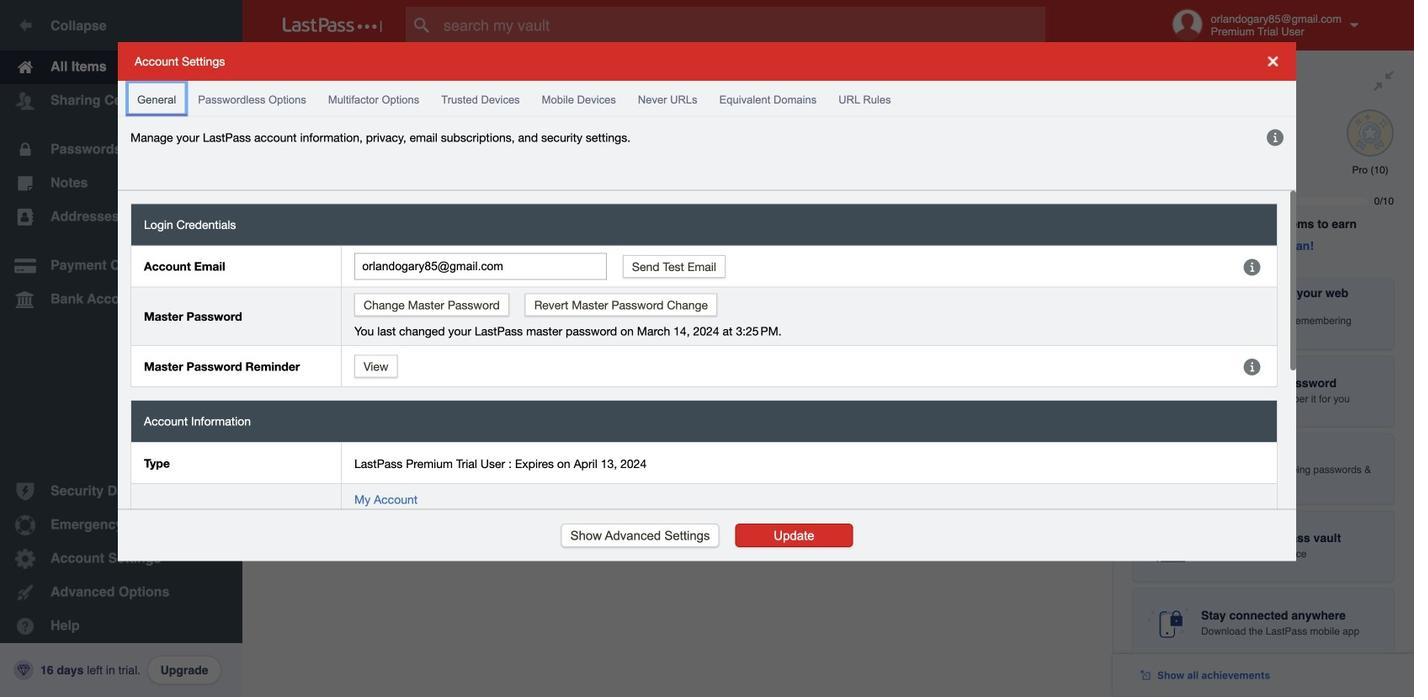 Task type: vqa. For each thing, say whether or not it's contained in the screenshot.
dialog
no



Task type: describe. For each thing, give the bounding box(es) containing it.
main navigation navigation
[[0, 0, 242, 697]]

search my vault text field
[[406, 7, 1078, 44]]

lastpass image
[[283, 18, 382, 33]]



Task type: locate. For each thing, give the bounding box(es) containing it.
main content main content
[[242, 51, 1113, 55]]

Search search field
[[406, 7, 1078, 44]]



